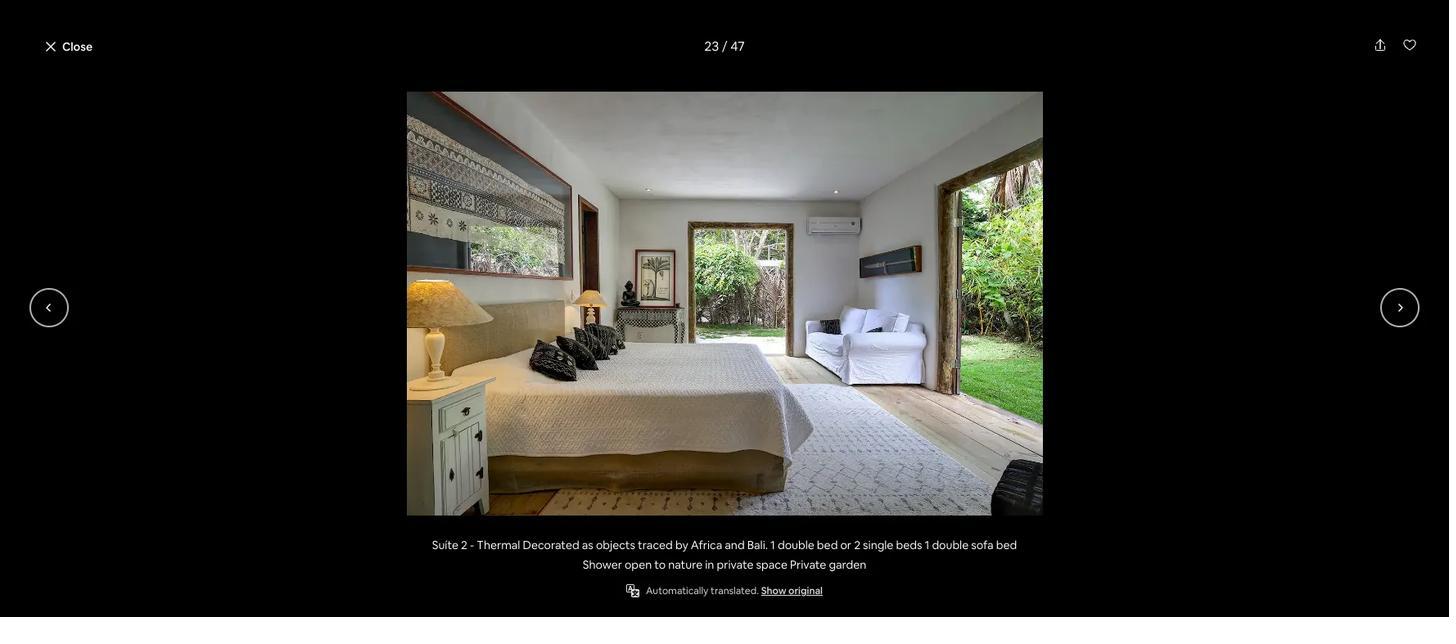 Task type: locate. For each thing, give the bounding box(es) containing it.
decorated
[[523, 538, 579, 553]]

2 left 7.5
[[461, 538, 468, 553]]

beds
[[430, 527, 460, 544], [896, 538, 922, 553]]

as
[[582, 538, 593, 553]]

0 horizontal spatial -
[[443, 84, 451, 111]]

suíte 2 - thermal
decorated as objects traced by africa and bali.
1 double bed or
2 single beds
1 double sofa bed
shower open to nature in private space private
garden image
[[79, 92, 1371, 516], [79, 92, 1371, 516], [415, 578, 715, 617], [415, 578, 715, 617], [722, 578, 1022, 617], [722, 578, 1022, 617]]

1
[[771, 538, 775, 553], [925, 538, 930, 553]]

garden
[[829, 558, 867, 572]]

spacious
[[456, 84, 546, 111]]

house
[[375, 84, 439, 111]]

1 left before
[[925, 538, 930, 553]]

beds right 'single'
[[896, 538, 922, 553]]

to inside suíte 2 - thermal decorated as objects traced by africa and bali. 1 double bed or 2 single beds 1 double sofa bed shower open to nature in private space private garden
[[654, 558, 666, 572]]

suíte
[[432, 538, 459, 553]]

start
[[616, 25, 643, 40]]

and
[[550, 84, 588, 111], [725, 538, 745, 553]]

monthly
[[892, 544, 934, 559]]

1 horizontal spatial double
[[932, 538, 969, 553]]

beds inside suíte 2 - thermal decorated as objects traced by africa and bali. 1 double bed or 2 single beds 1 double sofa bed shower open to nature in private space private garden
[[896, 538, 922, 553]]

home
[[313, 499, 362, 522]]

to
[[654, 84, 675, 111], [654, 558, 666, 572]]

beds left '·'
[[430, 527, 460, 544]]

- right '·'
[[470, 538, 474, 553]]

brazil
[[414, 119, 443, 133]]

2 2 from the left
[[854, 538, 861, 553]]

/
[[722, 38, 728, 55]]

2 1 from the left
[[925, 538, 930, 553]]

beds inside "entire home hosted by alexandra 19 beds · 7.5 baths"
[[430, 527, 460, 544]]

- inside suíte 2 - thermal decorated as objects traced by africa and bali. 1 double bed or 2 single beds 1 double sofa bed shower open to nature in private space private garden
[[470, 538, 474, 553]]

0 horizontal spatial 2
[[461, 538, 468, 553]]

double left the "sofa"
[[932, 538, 969, 553]]

23
[[704, 38, 719, 55]]

bed
[[817, 538, 838, 553], [996, 538, 1017, 553]]

start your search button
[[596, 13, 841, 52]]

-
[[443, 84, 451, 111], [470, 538, 474, 553]]

0 vertical spatial -
[[443, 84, 451, 111]]

search
[[672, 25, 708, 40]]

private
[[717, 558, 754, 572]]

suíte 1 – terms
spacious, includes desk desk desk area.
1 double bed or
2 single beds
bathroom
shower open to nature in private space private
garden image
[[415, 0, 715, 158], [415, 0, 715, 158], [722, 0, 1022, 158], [722, 0, 1022, 158], [415, 165, 1022, 572], [415, 165, 1022, 572]]

to right close
[[654, 84, 675, 111]]

0 vertical spatial and
[[550, 84, 588, 111]]

1 2 from the left
[[461, 538, 468, 553]]

1 horizontal spatial and
[[725, 538, 745, 553]]

suíte 3 – térreo
parede de pau a pique, técnica tradicional de trancoso.
decorada com almofadas de kilim e abajures feitos por artesãos locais.
1 cama de casal ou 2 camas de solteiro
banheiro
jardim privado image
[[260, 156, 719, 474]]

0 horizontal spatial beds
[[430, 527, 460, 544]]

0 horizontal spatial and
[[550, 84, 588, 111]]

suíte 2 - thermal decorated as objects traced by africa and bali. 1 double bed or 2 single beds 1 double sofa bed shower open to nature in private space private garden
[[432, 538, 1017, 572]]

apsaras house - spacious and close to quadrado bahia, brazil
[[289, 84, 781, 133]]

show
[[761, 585, 787, 598]]

2 bed from the left
[[996, 538, 1017, 553]]

a casa das apsaras é espaçosa, decorada com charme rústico. um espaço único e completo para ser desfrutado por toda a família e por muitos amigos. durante a sua estadia, a casa é toda sua.

saia de férias e
sinta-se em casa na
casa das apsaras image
[[725, 321, 948, 474]]

bed right the "sofa"
[[996, 538, 1017, 553]]

2 right or
[[854, 538, 861, 553]]

dialog
[[0, 0, 1449, 617]]

1 vertical spatial -
[[470, 538, 474, 553]]

to inside apsaras house - spacious and close to quadrado bahia, brazil
[[654, 84, 675, 111]]

1 horizontal spatial bed
[[996, 538, 1017, 553]]

0 vertical spatial to
[[654, 84, 675, 111]]

bahia, brazil button
[[380, 116, 443, 136]]

translated.
[[711, 585, 759, 598]]

0 horizontal spatial bed
[[817, 538, 838, 553]]

and up the private
[[725, 538, 745, 553]]

1 horizontal spatial -
[[470, 538, 474, 553]]

- inside apsaras house - spacious and close to quadrado bahia, brazil
[[443, 84, 451, 111]]

bahia,
[[380, 119, 412, 133]]

learn more about the host, alexandra. image
[[749, 500, 795, 546], [749, 500, 795, 546]]

1 right bali.
[[771, 538, 775, 553]]

entire
[[260, 499, 310, 522]]

show original button
[[761, 585, 823, 598]]

1 horizontal spatial 2
[[854, 538, 861, 553]]

double
[[778, 538, 814, 553], [932, 538, 969, 553]]

space
[[756, 558, 788, 572]]

open
[[625, 558, 652, 572]]

1 horizontal spatial 1
[[925, 538, 930, 553]]

0 horizontal spatial 1
[[771, 538, 775, 553]]

taxes
[[975, 544, 1003, 559]]

to down the traced
[[654, 558, 666, 572]]

and left close
[[550, 84, 588, 111]]

0 horizontal spatial double
[[778, 538, 814, 553]]

1 vertical spatial and
[[725, 538, 745, 553]]

before
[[937, 544, 972, 559]]

bed left or
[[817, 538, 838, 553]]

1 horizontal spatial beds
[[896, 538, 922, 553]]

$14,784
[[956, 520, 1020, 543]]

double up private
[[778, 538, 814, 553]]

2
[[461, 538, 468, 553], [854, 538, 861, 553]]

- up brazil
[[443, 84, 451, 111]]

1 vertical spatial to
[[654, 558, 666, 572]]



Task type: describe. For each thing, give the bounding box(es) containing it.
19
[[414, 527, 427, 544]]

$18,125
[[892, 520, 952, 543]]

Start your search search field
[[596, 13, 841, 52]]

africa
[[691, 538, 722, 553]]

objects
[[596, 538, 635, 553]]

traced
[[638, 538, 673, 553]]

quadrado
[[680, 84, 781, 111]]

7.5
[[469, 527, 485, 544]]

in
[[705, 558, 714, 572]]

·
[[463, 527, 466, 544]]

single
[[863, 538, 894, 553]]

bali.
[[747, 538, 768, 553]]

$18,125 $14,784 monthly before taxes
[[892, 520, 1020, 559]]

2 double from the left
[[932, 538, 969, 553]]

sofa
[[971, 538, 994, 553]]

start your search
[[616, 25, 708, 40]]

hosted
[[366, 499, 426, 522]]

thermal
[[477, 538, 520, 553]]

original
[[789, 585, 823, 598]]

or
[[840, 538, 852, 553]]

automatically translated. show original
[[646, 585, 823, 598]]

vista do amplo jardim com área de estar ao ar livre. à esquerda, a piscina. image
[[954, 156, 1177, 315]]

private
[[790, 558, 826, 572]]

- for spacious
[[443, 84, 451, 111]]

47
[[730, 38, 745, 55]]

apsaras
[[289, 84, 371, 111]]

close
[[593, 84, 649, 111]]

1 double from the left
[[778, 538, 814, 553]]

1 1 from the left
[[771, 538, 775, 553]]

and inside suíte 2 - thermal decorated as objects traced by africa and bali. 1 double bed or 2 single beds 1 double sofa bed shower open to nature in private space private garden
[[725, 538, 745, 553]]

casa de veraneio em um meio a um jardim tropical a 15 minutos de caminhada do centro histórico (quadrado) e das praias. oferece acomodações, serviços, amenidades e conforto em ambientes amplos e bem decorados em um condomínio seguro e bem cuidado. image
[[725, 156, 948, 315]]

by alexandra
[[429, 499, 540, 522]]

baths
[[488, 527, 522, 544]]

automatically
[[646, 585, 709, 598]]

shower
[[583, 558, 622, 572]]

23 / 47
[[704, 38, 745, 55]]

by
[[675, 538, 688, 553]]

sala ao ar livre. espaço perfeito para jogos ou simplesmente para jogar conversa fora. os painéis de apsaras sobre o sofá, os tapetes e as almofadas coloridas de kilim dão o toque final neste ambiente tão vibrante quanto confortável. image
[[954, 321, 1177, 474]]

your
[[646, 25, 670, 40]]

nature
[[668, 558, 703, 572]]

and inside apsaras house - spacious and close to quadrado bahia, brazil
[[550, 84, 588, 111]]

entire home hosted by alexandra 19 beds · 7.5 baths
[[260, 499, 540, 544]]

1 bed from the left
[[817, 538, 838, 553]]

- for thermal
[[470, 538, 474, 553]]



Task type: vqa. For each thing, say whether or not it's contained in the screenshot.
Selva,
no



